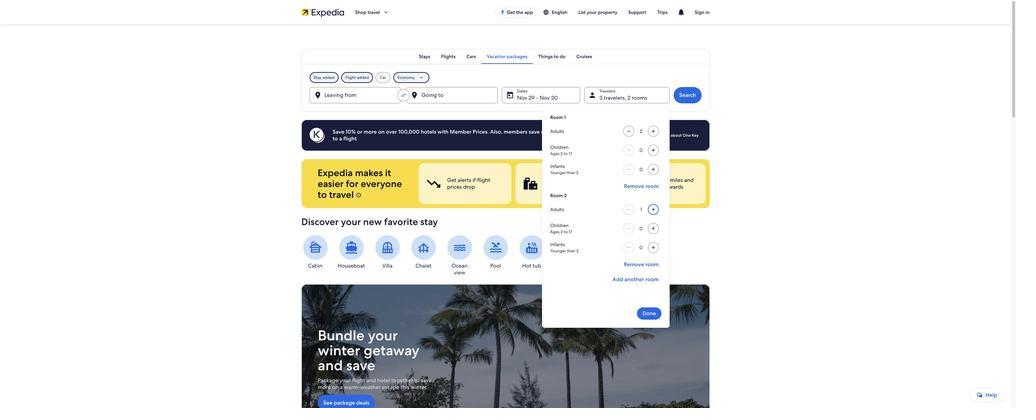 Task type: describe. For each thing, give the bounding box(es) containing it.
also,
[[490, 128, 502, 135]]

3 travelers, 2 rooms button
[[584, 87, 670, 103]]

sign in
[[695, 9, 710, 15]]

with
[[437, 128, 449, 135]]

17 for room 1
[[569, 151, 572, 157]]

stays
[[419, 53, 430, 60]]

a left 10% in the left top of the page
[[339, 135, 342, 142]]

add another room
[[612, 276, 659, 283]]

tab list inside bundle your winter getaway and save 'main content'
[[301, 49, 710, 64]]

remove room for 2
[[624, 261, 659, 268]]

children for 2
[[550, 223, 569, 229]]

package
[[318, 377, 338, 384]]

add
[[612, 276, 623, 283]]

1 nov from the left
[[517, 94, 527, 101]]

it
[[385, 167, 391, 179]]

sign in button
[[689, 4, 715, 20]]

list
[[578, 9, 586, 15]]

members
[[504, 128, 527, 135]]

together
[[391, 377, 413, 384]]

get for get the app
[[507, 9, 515, 15]]

see
[[323, 400, 332, 407]]

swap origin and destination values image
[[401, 92, 407, 98]]

-
[[536, 94, 538, 101]]

everyone
[[361, 178, 402, 190]]

download the app button image
[[500, 10, 505, 15]]

sign
[[695, 9, 704, 15]]

children ages 2 to 17 for 1
[[550, 144, 572, 157]]

room 1
[[550, 114, 566, 120]]

discover
[[301, 216, 339, 228]]

things to do
[[538, 53, 566, 60]]

to inside the bundle your winter getaway and save package your flight and hotel together to save more on a warm-weather escape this winter.
[[414, 377, 419, 384]]

rewards
[[664, 183, 683, 191]]

add
[[594, 128, 604, 135]]

10%
[[346, 128, 356, 135]]

3 out of 3 element
[[613, 163, 706, 204]]

hotel inside save 10% or more on over 100,000 hotels with member prices. also, members save up to 30% when you add a hotel to a flight
[[609, 128, 622, 135]]

flight added
[[345, 75, 369, 80]]

winter.
[[411, 384, 427, 391]]

to inside expedia makes it easier for everyone to travel
[[318, 189, 327, 201]]

get the app
[[507, 9, 533, 15]]

economy
[[398, 75, 415, 80]]

houseboat button
[[337, 235, 365, 269]]

infants for 1
[[550, 163, 565, 169]]

save up warm- at bottom left
[[346, 356, 375, 375]]

remove room button for room 1
[[621, 180, 662, 193]]

packages
[[507, 53, 527, 60]]

3
[[599, 94, 602, 101]]

this
[[401, 384, 409, 391]]

1 horizontal spatial and
[[366, 377, 376, 384]]

deals
[[356, 400, 369, 407]]

expedia logo image
[[301, 7, 344, 17]]

hotel inside the bundle your winter getaway and save package your flight and hotel together to save more on a warm-weather escape this winter.
[[377, 377, 390, 384]]

1 out of 3 element
[[418, 163, 511, 204]]

children ages 2 to 17 for 2
[[550, 223, 572, 235]]

drop
[[463, 183, 475, 191]]

flight inside the bundle flight + hotel to save
[[563, 177, 576, 184]]

houseboat
[[338, 262, 365, 269]]

on inside the bundle your winter getaway and save package your flight and hotel together to save more on a warm-weather escape this winter.
[[332, 384, 338, 391]]

english button
[[537, 6, 573, 18]]

see package deals link
[[318, 395, 375, 408]]

to inside the bundle flight + hotel to save
[[596, 177, 601, 184]]

learn about one key link
[[657, 130, 701, 141]]

trailing image
[[383, 9, 389, 15]]

list your property link
[[573, 6, 623, 18]]

see package deals
[[323, 400, 369, 407]]

cars
[[467, 53, 476, 60]]

children for 1
[[550, 144, 569, 150]]

done button
[[637, 308, 662, 320]]

pool
[[490, 262, 501, 269]]

1 horizontal spatial key
[[692, 133, 699, 138]]

save inside the bundle flight + hotel to save
[[544, 183, 555, 191]]

trips link
[[652, 6, 673, 18]]

vacation
[[487, 53, 506, 60]]

room for 1
[[645, 183, 659, 190]]

property
[[598, 9, 617, 15]]

alerts
[[458, 177, 471, 184]]

rooms
[[632, 94, 647, 101]]

your for list
[[587, 9, 597, 15]]

easier
[[318, 178, 344, 190]]

room inside button
[[645, 276, 659, 283]]

adults for 2
[[550, 207, 564, 213]]

younger for 2
[[550, 248, 566, 254]]

villa button
[[373, 235, 401, 269]]

done
[[643, 310, 656, 317]]

learn about one key
[[659, 133, 699, 138]]

car
[[380, 75, 386, 80]]

than for 1
[[567, 170, 575, 176]]

remove room button for room 2
[[621, 259, 662, 271]]

more inside save 10% or more on over 100,000 hotels with member prices. also, members save up to 30% when you add a hotel to a flight
[[364, 128, 377, 135]]

add another room button
[[610, 274, 662, 286]]

or
[[357, 128, 362, 135]]

a right "add"
[[605, 128, 608, 135]]

discover your new favorite stay
[[301, 216, 438, 228]]

cruises link
[[571, 49, 598, 64]]

support
[[628, 9, 646, 15]]

more inside the bundle your winter getaway and save package your flight and hotel together to save more on a warm-weather escape this winter.
[[318, 384, 331, 391]]

over
[[386, 128, 397, 135]]

than for 2
[[567, 248, 575, 254]]

stay
[[314, 75, 321, 80]]

prices.
[[473, 128, 489, 135]]

2 nov from the left
[[540, 94, 550, 101]]

stays link
[[413, 49, 436, 64]]

one inside the "earn airline miles and one key rewards"
[[641, 183, 652, 191]]

when
[[568, 128, 582, 135]]

about
[[671, 133, 682, 138]]

prices
[[447, 183, 462, 191]]

getaway
[[363, 341, 419, 360]]

save
[[333, 128, 344, 135]]

travelers,
[[604, 94, 626, 101]]

shop
[[355, 9, 366, 15]]

bundle flight + hotel to save
[[544, 177, 601, 191]]

shop travel
[[355, 9, 380, 15]]

1
[[564, 114, 566, 120]]

travel sale activities deals image
[[301, 284, 710, 408]]

favorite
[[384, 216, 418, 228]]

100,000
[[398, 128, 420, 135]]

makes
[[355, 167, 383, 179]]



Task type: vqa. For each thing, say whether or not it's contained in the screenshot.
next month icon
no



Task type: locate. For each thing, give the bounding box(es) containing it.
on left warm- at bottom left
[[332, 384, 338, 391]]

1 ages from the top
[[550, 151, 560, 157]]

package
[[334, 400, 355, 407]]

0 vertical spatial and
[[684, 177, 693, 184]]

your for discover
[[341, 216, 361, 228]]

2 adults from the top
[[550, 207, 564, 213]]

0 vertical spatial 17
[[569, 151, 572, 157]]

2 than from the top
[[567, 248, 575, 254]]

communication center icon image
[[677, 8, 685, 16]]

and up package
[[318, 356, 343, 375]]

nov 29 - nov 30
[[517, 94, 558, 101]]

save inside save 10% or more on over 100,000 hotels with member prices. also, members save up to 30% when you add a hotel to a flight
[[529, 128, 540, 135]]

1 vertical spatial on
[[332, 384, 338, 391]]

1 younger from the top
[[550, 170, 566, 176]]

1 vertical spatial hotel
[[582, 177, 595, 184]]

1 adults from the top
[[550, 128, 564, 134]]

app
[[525, 9, 533, 15]]

0 horizontal spatial on
[[332, 384, 338, 391]]

nov
[[517, 94, 527, 101], [540, 94, 550, 101]]

search
[[679, 92, 696, 99]]

2 infants from the top
[[550, 242, 565, 248]]

adults
[[550, 128, 564, 134], [550, 207, 564, 213]]

flight inside the bundle your winter getaway and save package your flight and hotel together to save more on a warm-weather escape this winter.
[[352, 377, 365, 384]]

infants younger than 2 up the bundle flight + hotel to save
[[550, 163, 579, 176]]

0 vertical spatial more
[[364, 128, 377, 135]]

hotel left together
[[377, 377, 390, 384]]

remove room up 'add another room'
[[624, 261, 659, 268]]

a left warm- at bottom left
[[340, 384, 343, 391]]

save
[[529, 128, 540, 135], [544, 183, 555, 191], [346, 356, 375, 375], [421, 377, 431, 384]]

1 horizontal spatial more
[[364, 128, 377, 135]]

save right this
[[421, 377, 431, 384]]

1 horizontal spatial travel
[[368, 9, 380, 15]]

1 vertical spatial ages
[[550, 229, 560, 235]]

added for flight added
[[357, 75, 369, 80]]

room for room 2
[[550, 193, 563, 199]]

the
[[516, 9, 523, 15]]

0 horizontal spatial one
[[641, 183, 652, 191]]

added right stay
[[322, 75, 334, 80]]

children ages 2 to 17
[[550, 144, 572, 157], [550, 223, 572, 235]]

remove up another
[[624, 261, 644, 268]]

2 remove room from the top
[[624, 261, 659, 268]]

0 vertical spatial room
[[550, 114, 563, 120]]

save up "room 2"
[[544, 183, 555, 191]]

0 horizontal spatial more
[[318, 384, 331, 391]]

get alerts if flight prices drop
[[447, 177, 490, 191]]

30%
[[556, 128, 567, 135]]

1 vertical spatial travel
[[329, 189, 354, 201]]

1 horizontal spatial hotel
[[582, 177, 595, 184]]

2 children from the top
[[550, 223, 569, 229]]

tab list containing stays
[[301, 49, 710, 64]]

xsmall image
[[356, 193, 362, 198]]

0 vertical spatial hotel
[[609, 128, 622, 135]]

up
[[541, 128, 548, 135]]

0 horizontal spatial travel
[[329, 189, 354, 201]]

on left 'over'
[[378, 128, 385, 135]]

infants younger than 2 for 2
[[550, 242, 579, 254]]

ocean view button
[[446, 235, 473, 276]]

0 vertical spatial infants
[[550, 163, 565, 169]]

flight inside get alerts if flight prices drop
[[477, 177, 490, 184]]

2 added from the left
[[357, 75, 369, 80]]

1 remove room button from the top
[[621, 180, 662, 193]]

travel
[[368, 9, 380, 15], [329, 189, 354, 201]]

0 horizontal spatial nov
[[517, 94, 527, 101]]

expedia makes it easier for everyone to travel
[[318, 167, 402, 201]]

bundle for flight
[[544, 177, 562, 184]]

a inside the bundle your winter getaway and save package your flight and hotel together to save more on a warm-weather escape this winter.
[[340, 384, 343, 391]]

flight inside save 10% or more on over 100,000 hotels with member prices. also, members save up to 30% when you add a hotel to a flight
[[343, 135, 357, 142]]

bundle inside the bundle your winter getaway and save package your flight and hotel together to save more on a warm-weather escape this winter.
[[318, 326, 364, 345]]

0 vertical spatial younger
[[550, 170, 566, 176]]

more up see
[[318, 384, 331, 391]]

2 remove room button from the top
[[621, 259, 662, 271]]

than
[[567, 170, 575, 176], [567, 248, 575, 254]]

room 2
[[550, 193, 567, 199]]

and right warm- at bottom left
[[366, 377, 376, 384]]

and inside the "earn airline miles and one key rewards"
[[684, 177, 693, 184]]

0 horizontal spatial get
[[447, 177, 456, 184]]

remove left airline
[[624, 183, 644, 190]]

younger right hot tub button
[[550, 248, 566, 254]]

0 horizontal spatial hotel
[[377, 377, 390, 384]]

travel inside expedia makes it easier for everyone to travel
[[329, 189, 354, 201]]

room for room 1
[[550, 114, 563, 120]]

0 horizontal spatial bundle
[[318, 326, 364, 345]]

pool button
[[482, 235, 510, 269]]

0 vertical spatial travel
[[368, 9, 380, 15]]

children ages 2 to 17 down "room 2"
[[550, 223, 572, 235]]

17 for room 2
[[569, 229, 572, 235]]

2 room from the top
[[550, 193, 563, 199]]

1 vertical spatial adults
[[550, 207, 564, 213]]

2 remove from the top
[[624, 261, 644, 268]]

hotel right +
[[582, 177, 595, 184]]

0 horizontal spatial and
[[318, 356, 343, 375]]

flight
[[345, 75, 356, 80]]

remove room for 1
[[624, 183, 659, 190]]

for
[[346, 178, 358, 190]]

travel inside dropdown button
[[368, 9, 380, 15]]

1 vertical spatial than
[[567, 248, 575, 254]]

1 than from the top
[[567, 170, 575, 176]]

nov left 29
[[517, 94, 527, 101]]

1 horizontal spatial nov
[[540, 94, 550, 101]]

3 room from the top
[[645, 276, 659, 283]]

travel left trailing "image"
[[368, 9, 380, 15]]

do
[[560, 53, 566, 60]]

1 vertical spatial room
[[550, 193, 563, 199]]

chalet button
[[410, 235, 437, 269]]

english
[[552, 9, 567, 15]]

0 vertical spatial one
[[683, 133, 691, 138]]

your for bundle
[[368, 326, 398, 345]]

cabin
[[308, 262, 322, 269]]

17
[[569, 151, 572, 157], [569, 229, 572, 235]]

save 10% or more on over 100,000 hotels with member prices. also, members save up to 30% when you add a hotel to a flight
[[333, 128, 622, 142]]

1 vertical spatial more
[[318, 384, 331, 391]]

cars link
[[461, 49, 481, 64]]

1 vertical spatial room
[[645, 261, 659, 268]]

get inside get the app link
[[507, 9, 515, 15]]

bundle for your
[[318, 326, 364, 345]]

on
[[378, 128, 385, 135], [332, 384, 338, 391]]

younger
[[550, 170, 566, 176], [550, 248, 566, 254]]

ocean view
[[451, 262, 468, 276]]

more
[[364, 128, 377, 135], [318, 384, 331, 391]]

get for get alerts if flight prices drop
[[447, 177, 456, 184]]

things
[[538, 53, 553, 60]]

flights
[[441, 53, 456, 60]]

younger up the bundle flight + hotel to save
[[550, 170, 566, 176]]

children ages 2 to 17 down 30% at the right
[[550, 144, 572, 157]]

2 younger from the top
[[550, 248, 566, 254]]

0 vertical spatial bundle
[[544, 177, 562, 184]]

more right or
[[364, 128, 377, 135]]

room up 'add another room'
[[645, 261, 659, 268]]

hotel inside the bundle flight + hotel to save
[[582, 177, 595, 184]]

infants younger than 2 right hot tub button
[[550, 242, 579, 254]]

added for stay added
[[322, 75, 334, 80]]

1 horizontal spatial added
[[357, 75, 369, 80]]

remove room left rewards
[[624, 183, 659, 190]]

0 vertical spatial key
[[692, 133, 699, 138]]

travel left xsmall icon
[[329, 189, 354, 201]]

1 horizontal spatial on
[[378, 128, 385, 135]]

view
[[454, 269, 465, 276]]

room left rewards
[[645, 183, 659, 190]]

flight left or
[[343, 135, 357, 142]]

0 horizontal spatial added
[[322, 75, 334, 80]]

1 vertical spatial children ages 2 to 17
[[550, 223, 572, 235]]

hot tub button
[[518, 235, 546, 269]]

0 vertical spatial ages
[[550, 151, 560, 157]]

one right about
[[683, 133, 691, 138]]

adults down "room 2"
[[550, 207, 564, 213]]

key inside the "earn airline miles and one key rewards"
[[653, 183, 662, 191]]

added
[[322, 75, 334, 80], [357, 75, 369, 80]]

1 vertical spatial bundle
[[318, 326, 364, 345]]

1 room from the top
[[645, 183, 659, 190]]

0 vertical spatial get
[[507, 9, 515, 15]]

bundle your winter getaway and save package your flight and hotel together to save more on a warm-weather escape this winter.
[[318, 326, 431, 391]]

infants younger than 2 for 1
[[550, 163, 579, 176]]

in
[[706, 9, 710, 15]]

children down 30% at the right
[[550, 144, 569, 150]]

winter
[[318, 341, 360, 360]]

1 vertical spatial 17
[[569, 229, 572, 235]]

villa
[[382, 262, 393, 269]]

ages for room 1
[[550, 151, 560, 157]]

1 vertical spatial younger
[[550, 248, 566, 254]]

1 children ages 2 to 17 from the top
[[550, 144, 572, 157]]

2 room from the top
[[645, 261, 659, 268]]

flight
[[343, 135, 357, 142], [477, 177, 490, 184], [563, 177, 576, 184], [352, 377, 365, 384]]

to inside tab list
[[554, 53, 559, 60]]

get the app link
[[496, 7, 537, 18]]

2 ages from the top
[[550, 229, 560, 235]]

remove room button up 'add another room'
[[621, 259, 662, 271]]

2 vertical spatial and
[[366, 377, 376, 384]]

1 vertical spatial one
[[641, 183, 652, 191]]

1 infants younger than 2 from the top
[[550, 163, 579, 176]]

hot
[[522, 262, 531, 269]]

0 vertical spatial remove room button
[[621, 180, 662, 193]]

1 17 from the top
[[569, 151, 572, 157]]

0 vertical spatial children
[[550, 144, 569, 150]]

0 vertical spatial than
[[567, 170, 575, 176]]

added right flight
[[357, 75, 369, 80]]

tab list
[[301, 49, 710, 64]]

adults right up
[[550, 128, 564, 134]]

warm-
[[344, 384, 360, 391]]

remove for room 1
[[624, 183, 644, 190]]

airline
[[653, 177, 669, 184]]

and
[[684, 177, 693, 184], [318, 356, 343, 375], [366, 377, 376, 384]]

economy button
[[393, 72, 430, 83]]

hotel right "add"
[[609, 128, 622, 135]]

2 vertical spatial room
[[645, 276, 659, 283]]

stay added
[[314, 75, 334, 80]]

flight left +
[[563, 177, 576, 184]]

1 horizontal spatial one
[[683, 133, 691, 138]]

cabin button
[[301, 235, 329, 269]]

1 remove room from the top
[[624, 183, 659, 190]]

ages for room 2
[[550, 229, 560, 235]]

2 infants younger than 2 from the top
[[550, 242, 579, 254]]

get inside get alerts if flight prices drop
[[447, 177, 456, 184]]

1 horizontal spatial bundle
[[544, 177, 562, 184]]

29
[[529, 94, 535, 101]]

on inside save 10% or more on over 100,000 hotels with member prices. also, members save up to 30% when you add a hotel to a flight
[[378, 128, 385, 135]]

trips
[[657, 9, 668, 15]]

2 vertical spatial hotel
[[377, 377, 390, 384]]

children down "room 2"
[[550, 223, 569, 229]]

0 vertical spatial remove
[[624, 183, 644, 190]]

+
[[577, 177, 581, 184]]

0 horizontal spatial key
[[653, 183, 662, 191]]

1 vertical spatial infants
[[550, 242, 565, 248]]

room
[[645, 183, 659, 190], [645, 261, 659, 268], [645, 276, 659, 283]]

bundle your winter getaway and save main content
[[0, 24, 1011, 408]]

30
[[551, 94, 558, 101]]

1 children from the top
[[550, 144, 569, 150]]

stay
[[420, 216, 438, 228]]

flight up deals
[[352, 377, 365, 384]]

remove for room 2
[[624, 261, 644, 268]]

infants younger than 2
[[550, 163, 579, 176], [550, 242, 579, 254]]

miles
[[670, 177, 683, 184]]

1 room from the top
[[550, 114, 563, 120]]

flight right if
[[477, 177, 490, 184]]

remove room button left rewards
[[621, 180, 662, 193]]

earn
[[641, 177, 652, 184]]

room left 1
[[550, 114, 563, 120]]

key right earn
[[653, 183, 662, 191]]

1 vertical spatial key
[[653, 183, 662, 191]]

room down the bundle flight + hotel to save
[[550, 193, 563, 199]]

0 vertical spatial remove room
[[624, 183, 659, 190]]

member
[[450, 128, 471, 135]]

infants right hot tub button
[[550, 242, 565, 248]]

expedia
[[318, 167, 353, 179]]

tub
[[533, 262, 541, 269]]

2 horizontal spatial hotel
[[609, 128, 622, 135]]

2 children ages 2 to 17 from the top
[[550, 223, 572, 235]]

get left alerts
[[447, 177, 456, 184]]

1 vertical spatial infants younger than 2
[[550, 242, 579, 254]]

1 vertical spatial remove room
[[624, 261, 659, 268]]

nov 29 - nov 30 button
[[502, 87, 580, 103]]

2 out of 3 element
[[515, 163, 608, 204]]

infants
[[550, 163, 565, 169], [550, 242, 565, 248]]

1 vertical spatial remove room button
[[621, 259, 662, 271]]

room for 2
[[645, 261, 659, 268]]

get
[[507, 9, 515, 15], [447, 177, 456, 184]]

1 horizontal spatial get
[[507, 9, 515, 15]]

save left up
[[529, 128, 540, 135]]

0 vertical spatial infants younger than 2
[[550, 163, 579, 176]]

1 added from the left
[[322, 75, 334, 80]]

adults for 1
[[550, 128, 564, 134]]

flights link
[[436, 49, 461, 64]]

2 inside dropdown button
[[627, 94, 630, 101]]

weather
[[360, 384, 380, 391]]

infants up the bundle flight + hotel to save
[[550, 163, 565, 169]]

nov right -
[[540, 94, 550, 101]]

1 vertical spatial children
[[550, 223, 569, 229]]

and right miles
[[684, 177, 693, 184]]

1 vertical spatial and
[[318, 356, 343, 375]]

1 vertical spatial get
[[447, 177, 456, 184]]

0 vertical spatial children ages 2 to 17
[[550, 144, 572, 157]]

bundle inside the bundle flight + hotel to save
[[544, 177, 562, 184]]

2 17 from the top
[[569, 229, 572, 235]]

2 horizontal spatial and
[[684, 177, 693, 184]]

room right another
[[645, 276, 659, 283]]

0 vertical spatial on
[[378, 128, 385, 135]]

0 vertical spatial room
[[645, 183, 659, 190]]

one
[[683, 133, 691, 138], [641, 183, 652, 191]]

if
[[472, 177, 476, 184]]

key
[[692, 133, 699, 138], [653, 183, 662, 191]]

infants for 2
[[550, 242, 565, 248]]

children
[[550, 144, 569, 150], [550, 223, 569, 229]]

0 vertical spatial adults
[[550, 128, 564, 134]]

get right download the app button image
[[507, 9, 515, 15]]

key right about
[[692, 133, 699, 138]]

3 travelers, 2 rooms
[[599, 94, 647, 101]]

small image
[[543, 9, 549, 15]]

1 vertical spatial remove
[[624, 261, 644, 268]]

1 remove from the top
[[624, 183, 644, 190]]

1 infants from the top
[[550, 163, 565, 169]]

one left airline
[[641, 183, 652, 191]]

chalet
[[416, 262, 431, 269]]

younger for 1
[[550, 170, 566, 176]]



